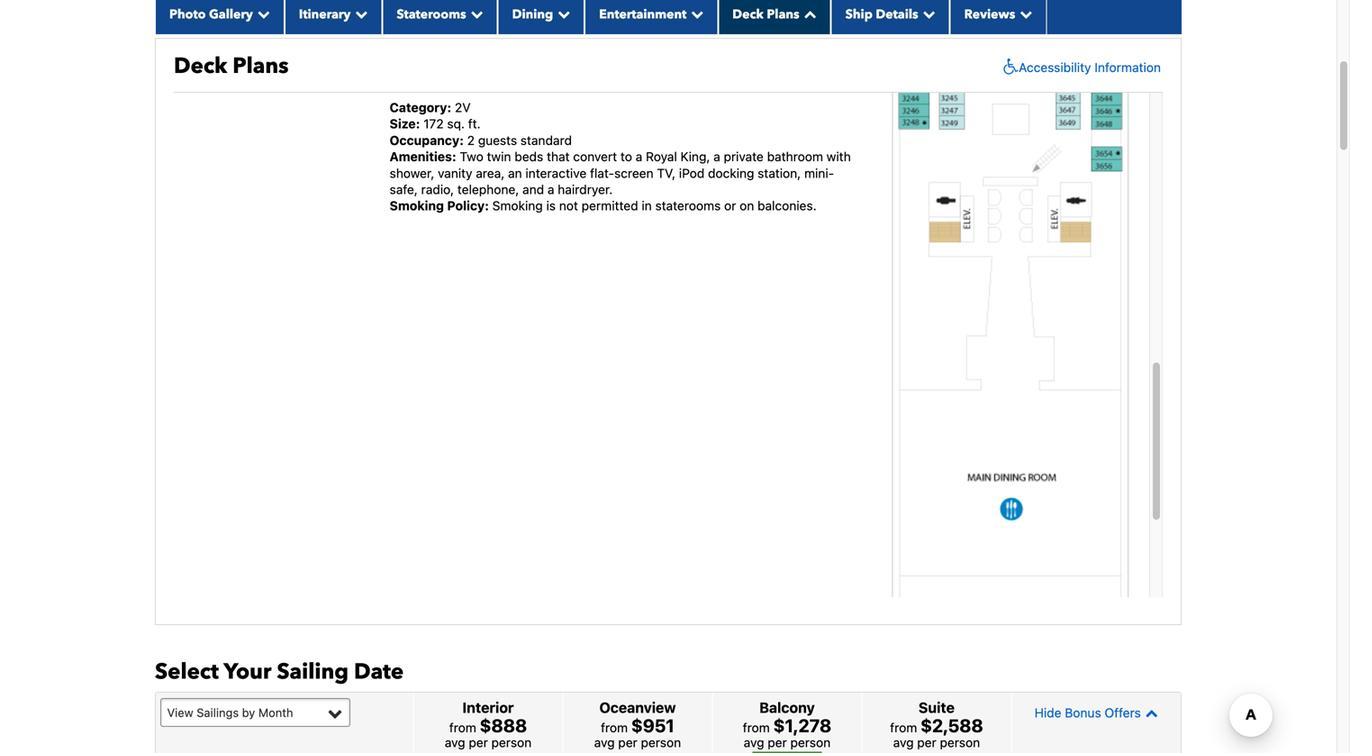 Task type: describe. For each thing, give the bounding box(es) containing it.
occupancy:
[[390, 133, 464, 148]]

from for $951
[[601, 720, 628, 735]]

accessibility
[[1019, 60, 1092, 75]]

0 horizontal spatial plans
[[233, 51, 289, 81]]

beds
[[515, 149, 544, 164]]

hide
[[1035, 706, 1062, 720]]

radio,
[[421, 182, 454, 197]]

oceanview from $951 avg per person
[[595, 699, 682, 750]]

guests
[[478, 133, 517, 148]]

0 horizontal spatial a
[[548, 182, 555, 197]]

person for $888
[[492, 735, 532, 750]]

chevron down image for staterooms
[[467, 7, 484, 20]]

balcony from $1,278 avg per person
[[743, 699, 832, 750]]

recommended element
[[713, 749, 862, 753]]

chevron down image for reviews
[[1016, 7, 1033, 20]]

select
[[155, 657, 219, 687]]

from for $888
[[450, 720, 477, 735]]

sailing
[[277, 657, 349, 687]]

information
[[1095, 60, 1162, 75]]

itinerary button
[[285, 0, 382, 34]]

that
[[547, 149, 570, 164]]

per for $1,278
[[768, 735, 788, 750]]

$951
[[632, 715, 675, 736]]

dining
[[512, 6, 554, 23]]

reviews
[[965, 6, 1016, 23]]

from for $2,588
[[891, 720, 918, 735]]

oceanview
[[600, 699, 676, 716]]

1 vertical spatial deck
[[174, 51, 227, 81]]

per for $2,588
[[918, 735, 937, 750]]

avg for $888
[[445, 735, 466, 750]]

balcony
[[760, 699, 815, 716]]

not
[[560, 198, 579, 213]]

chevron up image for deck plans
[[800, 7, 817, 20]]

2
[[467, 133, 475, 148]]

ft.
[[468, 116, 481, 131]]

by
[[242, 706, 255, 719]]

gallery
[[209, 6, 253, 23]]

chevron down image for itinerary
[[351, 7, 368, 20]]

king,
[[681, 149, 711, 164]]

offers
[[1105, 706, 1142, 720]]

view sailings by month
[[167, 706, 293, 719]]

month
[[259, 706, 293, 719]]

plans inside dropdown button
[[767, 6, 800, 23]]

from for $1,278
[[743, 720, 770, 735]]

accessibility information link
[[1000, 58, 1162, 76]]

two
[[460, 149, 484, 164]]

cruise information element
[[155, 0, 1182, 625]]

private
[[724, 149, 764, 164]]

per for $888
[[469, 735, 488, 750]]

in
[[642, 198, 652, 213]]

per for $951
[[619, 735, 638, 750]]

staterooms
[[656, 198, 721, 213]]

avg for $1,278
[[744, 735, 765, 750]]

2 horizontal spatial a
[[714, 149, 721, 164]]

staterooms button
[[382, 0, 498, 34]]

1 vertical spatial deck plans
[[174, 51, 289, 81]]

view sailings by month link
[[160, 698, 351, 727]]

2 smoking from the left
[[493, 198, 543, 213]]

person for $2,588
[[941, 735, 981, 750]]

person for $951
[[641, 735, 682, 750]]

dining button
[[498, 0, 585, 34]]

wheelchair image
[[1000, 58, 1019, 76]]

entertainment button
[[585, 0, 719, 34]]

ipod
[[679, 166, 705, 180]]

interior for interior
[[390, 75, 442, 95]]

safe,
[[390, 182, 418, 197]]

telephone,
[[458, 182, 519, 197]]

select your sailing date
[[155, 657, 404, 687]]

standard
[[521, 133, 572, 148]]

interior for interior from $888 avg per person
[[463, 699, 514, 716]]

suite
[[919, 699, 955, 716]]

deck inside dropdown button
[[733, 6, 764, 23]]

$2,588
[[921, 715, 984, 736]]

permitted
[[582, 198, 639, 213]]

is
[[547, 198, 556, 213]]

itinerary
[[299, 6, 351, 23]]

category: 2v size: 172 sq. ft. occupancy: 2 guests standard amenities:
[[390, 100, 572, 164]]

1 smoking from the left
[[390, 198, 444, 213]]

tv,
[[657, 166, 676, 180]]



Task type: locate. For each thing, give the bounding box(es) containing it.
per
[[469, 735, 488, 750], [619, 735, 638, 750], [768, 735, 788, 750], [918, 735, 937, 750]]

avg inside suite from $2,588 avg per person
[[894, 735, 914, 750]]

avg down the oceanview
[[595, 735, 615, 750]]

person
[[492, 735, 532, 750], [641, 735, 682, 750], [791, 735, 831, 750], [941, 735, 981, 750]]

1 avg from the left
[[445, 735, 466, 750]]

avg for $951
[[595, 735, 615, 750]]

interior from $888 avg per person
[[445, 699, 532, 750]]

5 chevron down image from the left
[[1016, 7, 1033, 20]]

chevron down image inside dining dropdown button
[[554, 7, 571, 20]]

avg left $888
[[445, 735, 466, 750]]

ship
[[846, 6, 873, 23]]

$1,278
[[774, 715, 832, 736]]

chevron up image inside deck plans dropdown button
[[800, 7, 817, 20]]

0 horizontal spatial deck
[[174, 51, 227, 81]]

to
[[621, 149, 633, 164]]

plans
[[767, 6, 800, 23], [233, 51, 289, 81]]

0 horizontal spatial chevron down image
[[351, 7, 368, 20]]

plans down gallery
[[233, 51, 289, 81]]

0 horizontal spatial smoking
[[390, 198, 444, 213]]

avg left $2,588
[[894, 735, 914, 750]]

avg for $2,588
[[894, 735, 914, 750]]

from left $888
[[450, 720, 477, 735]]

1 chevron down image from the left
[[351, 7, 368, 20]]

chevron up image inside hide bonus offers link
[[1142, 707, 1159, 719]]

deck plans
[[733, 6, 800, 23], [174, 51, 289, 81]]

2 from from the left
[[601, 720, 628, 735]]

chevron down image for photo gallery
[[253, 7, 270, 20]]

chevron down image inside photo gallery dropdown button
[[253, 7, 270, 20]]

a
[[636, 149, 643, 164], [714, 149, 721, 164], [548, 182, 555, 197]]

1 horizontal spatial plans
[[767, 6, 800, 23]]

flat-
[[590, 166, 615, 180]]

hide bonus offers
[[1035, 706, 1142, 720]]

interior inside interior from $888 avg per person
[[463, 699, 514, 716]]

172
[[424, 116, 444, 131]]

suite from $2,588 avg per person
[[891, 699, 984, 750]]

photo gallery button
[[155, 0, 285, 34]]

0 vertical spatial deck
[[733, 6, 764, 23]]

avg inside interior from $888 avg per person
[[445, 735, 466, 750]]

interior inside cruise information element
[[390, 75, 442, 95]]

vanity
[[438, 166, 473, 180]]

from left $2,588
[[891, 720, 918, 735]]

1 chevron down image from the left
[[253, 7, 270, 20]]

and
[[523, 182, 544, 197]]

with
[[827, 149, 851, 164]]

chevron up image for hide bonus offers
[[1142, 707, 1159, 719]]

chevron down image left reviews
[[919, 7, 936, 20]]

1 from from the left
[[450, 720, 477, 735]]

1 vertical spatial chevron up image
[[1142, 707, 1159, 719]]

chevron up image left the ship on the right top
[[800, 7, 817, 20]]

a up is
[[548, 182, 555, 197]]

3 person from the left
[[791, 735, 831, 750]]

deck
[[733, 6, 764, 23], [174, 51, 227, 81]]

0 vertical spatial plans
[[767, 6, 800, 23]]

ship details
[[846, 6, 919, 23]]

chevron down image left itinerary
[[253, 7, 270, 20]]

0 horizontal spatial chevron up image
[[800, 7, 817, 20]]

4 person from the left
[[941, 735, 981, 750]]

4 chevron down image from the left
[[919, 7, 936, 20]]

1 person from the left
[[492, 735, 532, 750]]

bathroom
[[768, 149, 824, 164]]

avg inside oceanview from $951 avg per person
[[595, 735, 615, 750]]

person inside 'balcony from $1,278 avg per person'
[[791, 735, 831, 750]]

policy:
[[447, 198, 489, 213]]

per inside interior from $888 avg per person
[[469, 735, 488, 750]]

category:
[[390, 100, 452, 115]]

4 avg from the left
[[894, 735, 914, 750]]

smoking
[[390, 198, 444, 213], [493, 198, 543, 213]]

1 horizontal spatial chevron up image
[[1142, 707, 1159, 719]]

2 chevron down image from the left
[[687, 7, 704, 20]]

staterooms
[[397, 6, 467, 23]]

accessibility information
[[1019, 60, 1162, 75]]

from
[[450, 720, 477, 735], [601, 720, 628, 735], [743, 720, 770, 735], [891, 720, 918, 735]]

chevron down image
[[351, 7, 368, 20], [687, 7, 704, 20]]

docking
[[708, 166, 755, 180]]

chevron down image inside 'reviews' dropdown button
[[1016, 7, 1033, 20]]

from inside interior from $888 avg per person
[[450, 720, 477, 735]]

interior
[[390, 75, 442, 95], [463, 699, 514, 716]]

date
[[354, 657, 404, 687]]

4 per from the left
[[918, 735, 937, 750]]

sailings
[[197, 706, 239, 719]]

reviews button
[[950, 0, 1048, 34]]

1 per from the left
[[469, 735, 488, 750]]

person inside suite from $2,588 avg per person
[[941, 735, 981, 750]]

2v
[[455, 100, 471, 115]]

chevron down image left the staterooms at the top left of page
[[351, 7, 368, 20]]

your
[[224, 657, 272, 687]]

twin
[[487, 149, 511, 164]]

or
[[725, 198, 737, 213]]

a right the to
[[636, 149, 643, 164]]

smoking down and
[[493, 198, 543, 213]]

size:
[[390, 116, 420, 131]]

entertainment
[[600, 6, 687, 23]]

interactive
[[526, 166, 587, 180]]

1 horizontal spatial chevron down image
[[687, 7, 704, 20]]

chevron down image inside entertainment dropdown button
[[687, 7, 704, 20]]

a right king,
[[714, 149, 721, 164]]

3 chevron down image from the left
[[554, 7, 571, 20]]

chevron down image inside staterooms dropdown button
[[467, 7, 484, 20]]

deck plans button
[[719, 0, 832, 34]]

on
[[740, 198, 755, 213]]

from inside 'balcony from $1,278 avg per person'
[[743, 720, 770, 735]]

2 chevron down image from the left
[[467, 7, 484, 20]]

view
[[167, 706, 193, 719]]

1 horizontal spatial interior
[[463, 699, 514, 716]]

person inside oceanview from $951 avg per person
[[641, 735, 682, 750]]

0 horizontal spatial deck plans
[[174, 51, 289, 81]]

plans left the ship on the right top
[[767, 6, 800, 23]]

sq.
[[447, 116, 465, 131]]

from inside oceanview from $951 avg per person
[[601, 720, 628, 735]]

photo
[[169, 6, 206, 23]]

1 vertical spatial plans
[[233, 51, 289, 81]]

two twin beds that convert to a royal king, a private bathroom with shower, vanity area, an interactive flat-screen tv, ipod docking station, mini- safe, radio, telephone, and a hairdryer. smoking policy: smoking is not permitted in staterooms or on balconies.
[[390, 149, 851, 213]]

2 per from the left
[[619, 735, 638, 750]]

$888
[[480, 715, 527, 736]]

deck plans inside dropdown button
[[733, 6, 800, 23]]

1 horizontal spatial a
[[636, 149, 643, 164]]

mini-
[[805, 166, 835, 180]]

2 person from the left
[[641, 735, 682, 750]]

avg
[[445, 735, 466, 750], [595, 735, 615, 750], [744, 735, 765, 750], [894, 735, 914, 750]]

0 vertical spatial deck plans
[[733, 6, 800, 23]]

ship details button
[[832, 0, 950, 34]]

person inside interior from $888 avg per person
[[492, 735, 532, 750]]

station,
[[758, 166, 801, 180]]

chevron down image for dining
[[554, 7, 571, 20]]

avg down balcony in the right of the page
[[744, 735, 765, 750]]

0 vertical spatial interior
[[390, 75, 442, 95]]

per inside oceanview from $951 avg per person
[[619, 735, 638, 750]]

1 horizontal spatial deck plans
[[733, 6, 800, 23]]

area,
[[476, 166, 505, 180]]

1 horizontal spatial smoking
[[493, 198, 543, 213]]

2 avg from the left
[[595, 735, 615, 750]]

4 from from the left
[[891, 720, 918, 735]]

chevron down image for entertainment
[[687, 7, 704, 20]]

an
[[508, 166, 522, 180]]

chevron down image left deck plans dropdown button
[[687, 7, 704, 20]]

hairdryer.
[[558, 182, 613, 197]]

0 vertical spatial chevron up image
[[800, 7, 817, 20]]

hide bonus offers link
[[1017, 697, 1177, 729]]

from down balcony in the right of the page
[[743, 720, 770, 735]]

1 horizontal spatial deck
[[733, 6, 764, 23]]

3 per from the left
[[768, 735, 788, 750]]

per inside suite from $2,588 avg per person
[[918, 735, 937, 750]]

chevron down image inside the itinerary dropdown button
[[351, 7, 368, 20]]

photo gallery
[[169, 6, 253, 23]]

screen
[[615, 166, 654, 180]]

details
[[876, 6, 919, 23]]

chevron down image for ship details
[[919, 7, 936, 20]]

amenities:
[[390, 149, 457, 164]]

from inside suite from $2,588 avg per person
[[891, 720, 918, 735]]

chevron down image up wheelchair image
[[1016, 7, 1033, 20]]

chevron up image right bonus
[[1142, 707, 1159, 719]]

chevron down image inside the ship details dropdown button
[[919, 7, 936, 20]]

chevron down image
[[253, 7, 270, 20], [467, 7, 484, 20], [554, 7, 571, 20], [919, 7, 936, 20], [1016, 7, 1033, 20]]

chevron down image left dining
[[467, 7, 484, 20]]

1 vertical spatial interior
[[463, 699, 514, 716]]

chevron down image left entertainment
[[554, 7, 571, 20]]

shower,
[[390, 166, 435, 180]]

person for $1,278
[[791, 735, 831, 750]]

bonus
[[1066, 706, 1102, 720]]

royal
[[646, 149, 678, 164]]

per inside 'balcony from $1,278 avg per person'
[[768, 735, 788, 750]]

balconies.
[[758, 198, 817, 213]]

from down the oceanview
[[601, 720, 628, 735]]

3 from from the left
[[743, 720, 770, 735]]

chevron up image
[[800, 7, 817, 20], [1142, 707, 1159, 719]]

convert
[[574, 149, 618, 164]]

avg inside 'balcony from $1,278 avg per person'
[[744, 735, 765, 750]]

smoking down safe, at left top
[[390, 198, 444, 213]]

3 avg from the left
[[744, 735, 765, 750]]

0 horizontal spatial interior
[[390, 75, 442, 95]]



Task type: vqa. For each thing, say whether or not it's contained in the screenshot.
$1,278
yes



